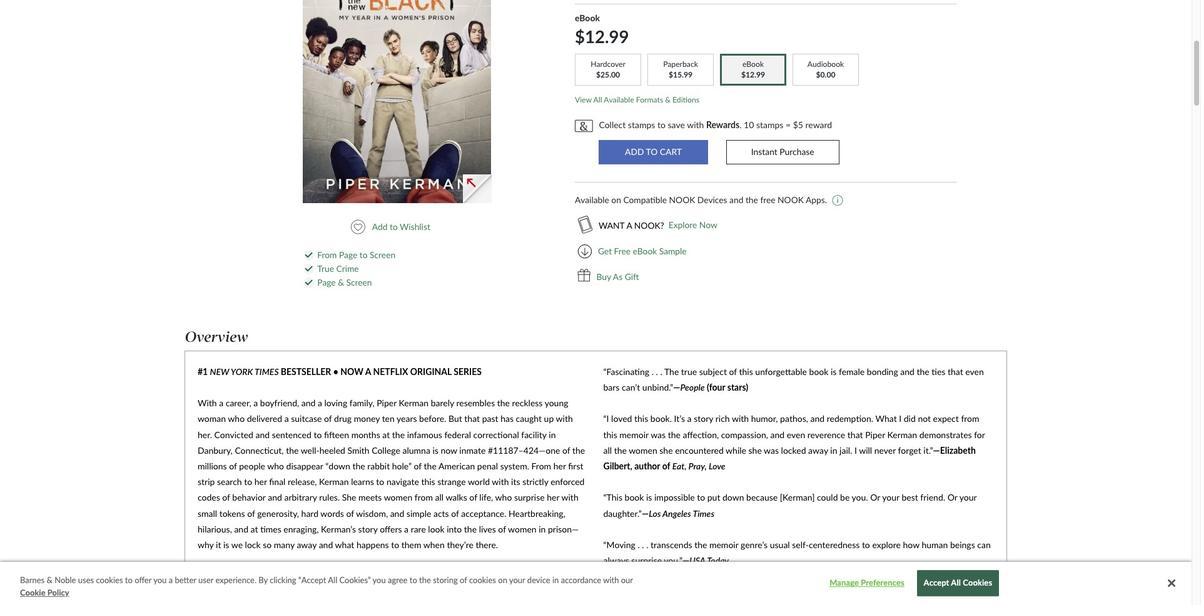 Task type: locate. For each thing, give the bounding box(es) containing it.
with right save in the right top of the page
[[687, 119, 704, 130]]

look
[[428, 524, 445, 535]]

want
[[599, 220, 625, 231]]

1 horizontal spatial who
[[267, 461, 284, 472]]

1 horizontal spatial women
[[508, 524, 537, 535]]

0 horizontal spatial your
[[509, 576, 525, 586]]

you left agree
[[373, 576, 386, 586]]

page down true
[[318, 277, 336, 288]]

simple
[[407, 509, 431, 519]]

1 or from the left
[[871, 493, 881, 503]]

from inside with a career, a boyfriend, and a loving family, piper kerman barely resembles the reckless young woman who delivered a suitcase of drug money ten years before. but that past has caught up with her. convicted and sentenced to fifteen months at the infamous federal correctional facility in danbury, connecticut, the well-heeled smith college alumna is now inmate #11187–424—one of the millions of people who disappear "down the rabbit hole" of the american penal system. from her first strip search to her final release, kerman learns to navigate this strange world with its strictly enforced codes of behavior and arbitrary rules. she meets women from all walks of life, who surprise her with small tokens of generosity, hard words of wisdom, and simple acts of acceptance. heartbreaking, hilarious, and at times enraging, kerman's story offers a rare look into the lives of women in prison— why it is we lock so many away and what happens to them when they're there.
[[415, 493, 433, 503]]

away down reverence
[[809, 445, 828, 456]]

the up has
[[497, 398, 510, 409]]

reckless
[[512, 398, 543, 409]]

1 horizontal spatial nook
[[778, 195, 804, 205]]

expect
[[933, 414, 959, 425]]

0 vertical spatial book
[[810, 367, 829, 377]]

a inside barnes & noble uses cookies to offer you a better user experience. by clicking "accept all cookies" you agree to the storing of cookies on your device in accordance with our cookie policy
[[169, 576, 173, 586]]

1 vertical spatial from
[[532, 461, 551, 472]]

1 horizontal spatial all
[[604, 445, 612, 456]]

meets
[[359, 493, 382, 503]]

unbind."
[[643, 382, 674, 393]]

piper up will
[[866, 430, 886, 440]]

all up "gilbert,"
[[604, 445, 612, 456]]

for up —elizabeth
[[975, 430, 985, 440]]

a right now
[[365, 367, 371, 377]]

of right acts
[[451, 509, 459, 519]]

0 vertical spatial at
[[383, 430, 390, 440]]

with up compassion,
[[732, 414, 749, 425]]

nook up explore
[[669, 195, 695, 205]]

0 horizontal spatial on
[[498, 576, 507, 586]]

original
[[410, 367, 452, 377]]

this down "i
[[604, 430, 618, 440]]

all
[[604, 445, 612, 456], [435, 493, 444, 503]]

at up lock
[[251, 524, 258, 535]]

who right life,
[[495, 493, 512, 503]]

0 horizontal spatial you
[[153, 576, 167, 586]]

2 horizontal spatial that
[[948, 367, 964, 377]]

the down the alumna at the bottom of the page
[[424, 461, 437, 472]]

a right the "it's
[[620, 587, 624, 598]]

and right 'devices'
[[730, 195, 744, 205]]

1 horizontal spatial i
[[899, 414, 902, 425]]

i right jail.
[[855, 445, 857, 456]]

delivered
[[247, 414, 282, 425]]

author
[[635, 461, 660, 472]]

when
[[424, 540, 445, 551]]

cookies
[[96, 576, 123, 586], [469, 576, 496, 586]]

search
[[217, 477, 242, 488]]

1 vertical spatial was
[[764, 445, 779, 456]]

never
[[875, 445, 896, 456]]

2 horizontal spatial your
[[960, 493, 977, 503]]

stamps left '='
[[757, 119, 784, 130]]

times
[[260, 524, 281, 535]]

you
[[153, 576, 167, 586], [373, 576, 386, 586]]

0 vertical spatial surprise
[[514, 493, 545, 503]]

1 vertical spatial memoir
[[710, 540, 739, 551]]

cookies down there.
[[469, 576, 496, 586]]

paperback $15.99
[[663, 59, 698, 79]]

all inside "i loved this book. it's a story rich with humor, pathos, and redemption. what i did not expect from this memoir was the affection, compassion, and even reverence that piper kerman demonstrates for all the women she encountered while she was locked away in jail. i will never forget it."
[[604, 445, 612, 456]]

accept
[[924, 579, 950, 589]]

memoir up today
[[710, 540, 739, 551]]

0 horizontal spatial or
[[871, 493, 881, 503]]

the left ties
[[917, 367, 930, 377]]

0 vertical spatial available
[[604, 95, 634, 104]]

1 horizontal spatial story
[[694, 414, 714, 425]]

the right is
[[274, 572, 286, 582]]

1 horizontal spatial book
[[810, 367, 829, 377]]

& for noble
[[47, 576, 52, 586]]

wishlist
[[400, 222, 430, 232]]

1 cookies from the left
[[96, 576, 123, 586]]

from
[[318, 250, 337, 261], [532, 461, 551, 472]]

0 vertical spatial ebook
[[575, 13, 600, 23]]

0 vertical spatial check image
[[305, 267, 313, 272]]

why
[[198, 540, 214, 551]]

1 vertical spatial screen
[[346, 277, 372, 288]]

1 vertical spatial away
[[297, 540, 317, 551]]

manage
[[830, 579, 859, 589]]

1 vertical spatial on
[[498, 576, 507, 586]]

story
[[694, 414, 714, 425], [358, 524, 378, 535]]

1 horizontal spatial &
[[338, 277, 344, 288]]

free
[[614, 246, 631, 257]]

0 horizontal spatial cookies
[[96, 576, 123, 586]]

with
[[198, 398, 217, 409]]

screen inside "link"
[[370, 250, 396, 261]]

that inside "i loved this book. it's a story rich with humor, pathos, and redemption. what i did not expect from this memoir was the affection, compassion, and even reverence that piper kerman demonstrates for all the women she encountered while she was locked away in jail. i will never forget it."
[[848, 430, 863, 440]]

or
[[871, 493, 881, 503], [948, 493, 958, 503]]

as
[[613, 271, 623, 282]]

daughter."
[[604, 509, 642, 519]]

—elizabeth gilbert, author of
[[604, 445, 976, 472]]

0 vertical spatial from
[[962, 414, 980, 425]]

2 she from the left
[[749, 445, 762, 456]]

0 horizontal spatial from
[[415, 493, 433, 503]]

cookies right uses on the bottom of the page
[[96, 576, 123, 586]]

0 vertical spatial screen
[[370, 250, 396, 261]]

and right reader
[[876, 587, 890, 598]]

get free ebook sample
[[598, 246, 687, 257]]

0 vertical spatial who
[[228, 414, 245, 425]]

1 you from the left
[[153, 576, 167, 586]]

0 vertical spatial piper
[[377, 398, 397, 409]]

of down she
[[346, 509, 354, 519]]

0 vertical spatial from
[[318, 250, 337, 261]]

is inside "fascinating . . . the true subject of this unforgettable book is female bonding and the ties that even bars can't unbind."
[[831, 367, 837, 377]]

all right accept
[[951, 579, 961, 589]]

inmate
[[460, 445, 486, 456]]

2 vertical spatial &
[[47, 576, 52, 586]]

1 horizontal spatial on
[[612, 195, 621, 205]]

0 horizontal spatial ebook
[[575, 13, 600, 23]]

your
[[883, 493, 900, 503], [960, 493, 977, 503], [509, 576, 525, 586]]

& for screen
[[338, 277, 344, 288]]

ebook up $12.99
[[575, 13, 600, 23]]

& inside barnes & noble uses cookies to offer you a better user experience. by clicking "accept all cookies" you agree to the storing of cookies on your device in accordance with our cookie policy
[[47, 576, 52, 586]]

0 horizontal spatial from
[[318, 250, 337, 261]]

1 vertical spatial women
[[384, 493, 413, 503]]

it."
[[924, 445, 933, 456]]

2 horizontal spatial who
[[495, 493, 512, 503]]

preferences
[[861, 579, 905, 589]]

excerpt image
[[463, 175, 492, 204]]

add
[[372, 222, 388, 232]]

orange
[[237, 572, 264, 582]]

1 vertical spatial from
[[415, 493, 433, 503]]

on inside barnes & noble uses cookies to offer you a better user experience. by clicking "accept all cookies" you agree to the storing of cookies on your device in accordance with our cookie policy
[[498, 576, 507, 586]]

a right want
[[627, 220, 632, 231]]

you right offer
[[153, 576, 167, 586]]

on left device
[[498, 576, 507, 586]]

millions
[[198, 461, 227, 472]]

1 horizontal spatial piper
[[866, 430, 886, 440]]

new
[[210, 367, 229, 377]]

offer
[[135, 576, 152, 586]]

1 vertical spatial i
[[855, 445, 857, 456]]

while
[[726, 445, 747, 456]]

0 vertical spatial story
[[694, 414, 714, 425]]

#1 new york times bestseller • now a netflix original series
[[198, 367, 482, 377]]

of up "search"
[[229, 461, 237, 472]]

on up want
[[612, 195, 621, 205]]

1 horizontal spatial memoir
[[710, 540, 739, 551]]

page inside "link"
[[339, 250, 358, 261]]

0 horizontal spatial i
[[855, 445, 857, 456]]

1 she from the left
[[660, 445, 673, 456]]

that inside with a career, a boyfriend, and a loving family, piper kerman barely resembles the reckless young woman who delivered a suitcase of drug money ten years before. but that past has caught up with her. convicted and sentenced to fifteen months at the infamous federal correctional facility in danbury, connecticut, the well-heeled smith college alumna is now inmate #11187–424—one of the millions of people who disappear "down the rabbit hole" of the american penal system. from her first strip search to her final release, kerman learns to navigate this strange world with its strictly enforced codes of behavior and arbitrary rules. she meets women from all walks of life, who surprise her with small tokens of generosity, hard words of wisdom, and simple acts of acceptance. heartbreaking, hilarious, and at times enraging, kerman's story offers a rare look into the lives of women in prison— why it is we lock so many away and what happens to them when they're there.
[[465, 414, 480, 425]]

your left device
[[509, 576, 525, 586]]

usual
[[770, 540, 790, 551]]

uses
[[78, 576, 94, 586]]

a right it's
[[688, 414, 692, 425]]

check image
[[305, 267, 313, 272], [305, 280, 313, 286]]

2 vertical spatial kerman
[[319, 477, 349, 488]]

0 horizontal spatial even
[[787, 430, 806, 440]]

1 vertical spatial surprise
[[632, 556, 662, 566]]

affection,
[[683, 430, 719, 440]]

even right ties
[[966, 367, 984, 377]]

of left eat,
[[663, 461, 670, 472]]

her down enforced at the bottom left
[[547, 493, 560, 503]]

kerman up years at the left of page
[[399, 398, 429, 409]]

the right into on the bottom left
[[464, 524, 477, 535]]

in right device
[[553, 576, 559, 586]]

1 vertical spatial all
[[435, 493, 444, 503]]

1 horizontal spatial stamps
[[757, 119, 784, 130]]

all up acts
[[435, 493, 444, 503]]

this inside "fascinating . . . the true subject of this unforgettable book is female bonding and the ties that even bars can't unbind."
[[739, 367, 753, 377]]

1 horizontal spatial surprise
[[632, 556, 662, 566]]

0 horizontal spatial &
[[47, 576, 52, 586]]

or right you.
[[871, 493, 881, 503]]

0 horizontal spatial all
[[435, 493, 444, 503]]

0 vertical spatial even
[[966, 367, 984, 377]]

2 cookies from the left
[[469, 576, 496, 586]]

1 horizontal spatial kerman
[[399, 398, 429, 409]]

and down the final
[[268, 493, 282, 503]]

1 vertical spatial check image
[[305, 280, 313, 286]]

with right up
[[556, 414, 573, 425]]

available up collect
[[604, 95, 634, 104]]

1 vertical spatial even
[[787, 430, 806, 440]]

away down enraging,
[[297, 540, 317, 551]]

a left "loving"
[[318, 398, 322, 409]]

of right 'storing'
[[460, 576, 467, 586]]

instant
[[751, 147, 778, 157]]

accept all cookies button
[[917, 571, 1000, 597]]

times
[[255, 367, 279, 377]]

she up eat,
[[660, 445, 673, 456]]

1 horizontal spatial page
[[339, 250, 358, 261]]

is
[[831, 367, 837, 377], [433, 445, 439, 456], [646, 493, 652, 503], [223, 540, 229, 551]]

behavior
[[232, 493, 266, 503]]

for
[[975, 430, 985, 440], [224, 572, 235, 582], [821, 587, 832, 598], [892, 587, 903, 598]]

privacy alert dialog
[[0, 563, 1192, 606]]

10
[[744, 119, 754, 130]]

with inside barnes & noble uses cookies to offer you a better user experience. by clicking "accept all cookies" you agree to the storing of cookies on your device in accordance with our cookie policy
[[603, 576, 619, 586]]

sample
[[659, 246, 687, 257]]

people
[[239, 461, 265, 472]]

0 vertical spatial her
[[554, 461, 566, 472]]

and down delivered
[[256, 430, 270, 440]]

all inside with a career, a boyfriend, and a loving family, piper kerman barely resembles the reckless young woman who delivered a suitcase of drug money ten years before. but that past has caught up with her. convicted and sentenced to fifteen months at the infamous federal correctional facility in danbury, connecticut, the well-heeled smith college alumna is now inmate #11187–424—one of the millions of people who disappear "down the rabbit hole" of the american penal system. from her first strip search to her final release, kerman learns to navigate this strange world with its strictly enforced codes of behavior and arbitrary rules. she meets women from all walks of life, who surprise her with small tokens of generosity, hard words of wisdom, and simple acts of acceptance. heartbreaking, hilarious, and at times enraging, kerman's story offers a rare look into the lives of women in prison— why it is we lock so many away and what happens to them when they're there.
[[435, 493, 444, 503]]

was down book.
[[651, 430, 666, 440]]

all right view
[[594, 95, 602, 104]]

1 vertical spatial kerman
[[888, 430, 917, 440]]

1 vertical spatial a
[[365, 367, 371, 377]]

1 vertical spatial her
[[255, 477, 267, 488]]

the
[[665, 367, 679, 377]]

1 horizontal spatial from
[[532, 461, 551, 472]]

available up want
[[575, 195, 609, 205]]

policy
[[47, 588, 69, 598]]

book inside "this book is impossible to put down because [kerman] could be you. or your best friend. or your daughter."
[[625, 493, 644, 503]]

eat, pray, love
[[673, 461, 726, 472]]

0 vertical spatial that
[[948, 367, 964, 377]]

the down sentenced
[[286, 445, 299, 456]]

cookie policy link
[[20, 587, 69, 600]]

nook right free
[[778, 195, 804, 205]]

0 horizontal spatial women
[[384, 493, 413, 503]]

bestseller
[[281, 367, 331, 377]]

2 horizontal spatial kerman
[[888, 430, 917, 440]]

experience.
[[216, 576, 257, 586]]

of right lives
[[498, 524, 506, 535]]

available
[[604, 95, 634, 104], [575, 195, 609, 205]]

book left female
[[810, 367, 829, 377]]

1 check image from the top
[[305, 267, 313, 272]]

codes
[[198, 493, 220, 503]]

surprise inside "moving . . . transcends the memoir genre's usual self-centeredness to explore how human beings can always surprise you."
[[632, 556, 662, 566]]

0 vertical spatial away
[[809, 445, 828, 456]]

0 vertical spatial on
[[612, 195, 621, 205]]

1 vertical spatial available
[[575, 195, 609, 205]]

2 vertical spatial that
[[848, 430, 863, 440]]

2 vertical spatial who
[[495, 493, 512, 503]]

0 horizontal spatial she
[[660, 445, 673, 456]]

0 vertical spatial was
[[651, 430, 666, 440]]

with inside "i loved this book. it's a story rich with humor, pathos, and redemption. what i did not expect from this memoir was the affection, compassion, and even reverence that piper kerman demonstrates for all the women she encountered while she was locked away in jail. i will never forget it."
[[732, 414, 749, 425]]

in inside "i loved this book. it's a story rich with humor, pathos, and redemption. what i did not expect from this memoir was the affection, compassion, and even reverence that piper kerman demonstrates for all the women she encountered while she was locked away in jail. i will never forget it."
[[831, 445, 838, 456]]

None submit
[[599, 140, 708, 165]]

tokens
[[219, 509, 245, 519]]

kerman inside "i loved this book. it's a story rich with humor, pathos, and redemption. what i did not expect from this memoir was the affection, compassion, and even reverence that piper kerman demonstrates for all the women she encountered while she was locked away in jail. i will never forget it."
[[888, 430, 917, 440]]

0 vertical spatial &
[[665, 95, 671, 104]]

from up true
[[318, 250, 337, 261]]

story up the affection,
[[694, 414, 714, 425]]

$15.99
[[669, 70, 693, 79]]

1 vertical spatial story
[[358, 524, 378, 535]]

book inside "fascinating . . . the true subject of this unforgettable book is female bonding and the ties that even bars can't unbind."
[[810, 367, 829, 377]]

newsweek
[[946, 587, 986, 598]]

the down smith
[[353, 461, 365, 472]]

0 vertical spatial memoir
[[620, 430, 649, 440]]

0 vertical spatial women
[[629, 445, 658, 456]]

up
[[544, 414, 554, 425]]

0 vertical spatial kerman
[[399, 398, 429, 409]]

of down the alumna at the bottom of the page
[[414, 461, 422, 472]]

memoir down loved
[[620, 430, 649, 440]]

of down the behavior
[[247, 509, 255, 519]]

i left did
[[899, 414, 902, 425]]

1 vertical spatial page
[[318, 277, 336, 288]]

2 horizontal spatial women
[[629, 445, 658, 456]]

they're
[[447, 540, 474, 551]]

always
[[604, 556, 629, 566]]

surprise left you."
[[632, 556, 662, 566]]

1 horizontal spatial a
[[627, 220, 632, 231]]

smith
[[348, 445, 370, 456]]

black
[[306, 572, 326, 582]]

0 vertical spatial i
[[899, 414, 902, 425]]

or right friend.
[[948, 493, 958, 503]]

book.
[[651, 414, 672, 425]]

down
[[723, 493, 744, 503]]

kerman up forget on the right
[[888, 430, 917, 440]]

this left strange
[[421, 477, 435, 488]]

1 horizontal spatial that
[[848, 430, 863, 440]]

with
[[687, 119, 704, 130], [556, 414, 573, 425], [732, 414, 749, 425], [492, 477, 509, 488], [562, 493, 579, 503], [603, 576, 619, 586]]

0 horizontal spatial stamps
[[628, 119, 655, 130]]

this right loved
[[635, 414, 649, 425]]

this inside with a career, a boyfriend, and a loving family, piper kerman barely resembles the reckless young woman who delivered a suitcase of drug money ten years before. but that past has caught up with her. convicted and sentenced to fifteen months at the infamous federal correctional facility in danbury, connecticut, the well-heeled smith college alumna is now inmate #11187–424—one of the millions of people who disappear "down the rabbit hole" of the american penal system. from her first strip search to her final release, kerman learns to navigate this strange world with its strictly enforced codes of behavior and arbitrary rules. she meets women from all walks of life, who surprise her with small tokens of generosity, hard words of wisdom, and simple acts of acceptance. heartbreaking, hilarious, and at times enraging, kerman's story offers a rare look into the lives of women in prison— why it is we lock so many away and what happens to them when they're there.
[[421, 477, 435, 488]]

a up sentenced
[[285, 414, 289, 425]]

user
[[198, 576, 214, 586]]

1 horizontal spatial or
[[948, 493, 958, 503]]

people
[[681, 382, 705, 393]]

1 horizontal spatial even
[[966, 367, 984, 377]]

"moving . . . transcends the memoir genre's usual self-centeredness to explore how human beings can always surprise you."
[[604, 540, 991, 566]]

money
[[354, 414, 380, 425]]

0 horizontal spatial memoir
[[620, 430, 649, 440]]

into
[[447, 524, 462, 535]]

heartbreaking,
[[509, 509, 566, 519]]

true crime link
[[318, 264, 359, 275]]

even down pathos, on the bottom right of page
[[787, 430, 806, 440]]

& left editions
[[665, 95, 671, 104]]

1 vertical spatial who
[[267, 461, 284, 472]]

0 horizontal spatial piper
[[377, 398, 397, 409]]

york
[[231, 367, 253, 377]]

a left better
[[169, 576, 173, 586]]

who up the final
[[267, 461, 284, 472]]

that down redemption.
[[848, 430, 863, 440]]

2 horizontal spatial all
[[951, 579, 961, 589]]

the inside "moving . . . transcends the memoir genre's usual self-centeredness to explore how human beings can always surprise you."
[[695, 540, 707, 551]]

buy
[[597, 271, 611, 282]]

0 vertical spatial all
[[604, 445, 612, 456]]

all inside button
[[951, 579, 961, 589]]

kerman down "down
[[319, 477, 349, 488]]

2 check image from the top
[[305, 280, 313, 286]]

is up los
[[646, 493, 652, 503]]

love
[[709, 461, 726, 472]]

piper inside with a career, a boyfriend, and a loving family, piper kerman barely resembles the reckless young woman who delivered a suitcase of drug money ten years before. but that past has caught up with her. convicted and sentenced to fifteen months at the infamous federal correctional facility in danbury, connecticut, the well-heeled smith college alumna is now inmate #11187–424—one of the millions of people who disappear "down the rabbit hole" of the american penal system. from her first strip search to her final release, kerman learns to navigate this strange world with its strictly enforced codes of behavior and arbitrary rules. she meets women from all walks of life, who surprise her with small tokens of generosity, hard words of wisdom, and simple acts of acceptance. heartbreaking, hilarious, and at times enraging, kerman's story offers a rare look into the lives of women in prison— why it is we lock so many away and what happens to them when they're there.
[[377, 398, 397, 409]]

buy as gift link
[[597, 266, 639, 288]]

0 horizontal spatial away
[[297, 540, 317, 551]]

self-
[[792, 540, 809, 551]]

your inside barnes & noble uses cookies to offer you a better user experience. by clicking "accept all cookies" you agree to the storing of cookies on your device in accordance with our cookie policy
[[509, 576, 525, 586]]

0 horizontal spatial who
[[228, 414, 245, 425]]

gilbert,
[[604, 461, 633, 472]]

that down resembles at bottom left
[[465, 414, 480, 425]]

who down career,
[[228, 414, 245, 425]]

caught
[[516, 414, 542, 425]]

piper up ten
[[377, 398, 397, 409]]

0 horizontal spatial book
[[625, 493, 644, 503]]

to inside "this book is impossible to put down because [kerman] could be you. or your best friend. or your daughter."
[[697, 493, 705, 503]]

— for usa
[[683, 556, 690, 566]]

by
[[259, 576, 268, 586]]



Task type: describe. For each thing, give the bounding box(es) containing it.
years
[[397, 414, 417, 425]]

check image for true crime
[[305, 267, 313, 272]]

walks
[[446, 493, 467, 503]]

2 vertical spatial women
[[508, 524, 537, 535]]

0 horizontal spatial at
[[251, 524, 258, 535]]

is inside "this book is impossible to put down because [kerman] could be you. or your best friend. or your daughter."
[[646, 493, 652, 503]]

away inside with a career, a boyfriend, and a loving family, piper kerman barely resembles the reckless young woman who delivered a suitcase of drug money ten years before. but that past has caught up with her. convicted and sentenced to fifteen months at the infamous federal correctional facility in danbury, connecticut, the well-heeled smith college alumna is now inmate #11187–424—one of the millions of people who disappear "down the rabbit hole" of the american penal system. from her first strip search to her final release, kerman learns to navigate this strange world with its strictly enforced codes of behavior and arbitrary rules. she meets women from all walks of life, who surprise her with small tokens of generosity, hard words of wisdom, and simple acts of acceptance. heartbreaking, hilarious, and at times enraging, kerman's story offers a rare look into the lives of women in prison— why it is we lock so many away and what happens to them when they're there.
[[297, 540, 317, 551]]

is left now
[[433, 445, 439, 456]]

view all available formats & editions
[[575, 95, 700, 104]]

add to wishlist link
[[351, 220, 436, 234]]

orange is the new black: my year in a women's prison image
[[303, 0, 491, 203]]

1 horizontal spatial was
[[764, 445, 779, 456]]

compatible
[[624, 195, 667, 205]]

the down years at the left of page
[[392, 430, 405, 440]]

centeredness
[[809, 540, 860, 551]]

explore now link
[[669, 220, 718, 231]]

2 stamps from the left
[[757, 119, 784, 130]]

2 nook from the left
[[778, 195, 804, 205]]

and up offers
[[390, 509, 404, 519]]

usa
[[690, 556, 706, 566]]

true
[[318, 264, 334, 274]]

check image for page & screen
[[305, 280, 313, 286]]

angeles
[[663, 509, 691, 519]]

compelling
[[627, 587, 668, 598]]

gift
[[625, 271, 639, 282]]

it's
[[674, 414, 685, 425]]

and left what
[[319, 540, 333, 551]]

heeled
[[320, 445, 345, 456]]

"it's a compelling awakening, and a harrowing one—both for the reader and for kerman." — newsweek
[[604, 587, 986, 598]]

of left drug at the left
[[324, 414, 332, 425]]

1 stamps from the left
[[628, 119, 655, 130]]

the left free
[[746, 195, 758, 205]]

piper inside "i loved this book. it's a story rich with humor, pathos, and redemption. what i did not expect from this memoir was the affection, compassion, and even reverence that piper kerman demonstrates for all the women she encountered while she was locked away in jail. i will never forget it."
[[866, 430, 886, 440]]

and down humor,
[[771, 430, 785, 440]]

2 horizontal spatial &
[[665, 95, 671, 104]]

accept all cookies
[[924, 579, 993, 589]]

check image
[[305, 253, 313, 259]]

of down "search"
[[222, 493, 230, 503]]

that for "i loved this book. it's a story rich with humor, pathos, and redemption. what i did not expect from this memoir was the affection, compassion, and even reverence that piper kerman demonstrates for all the women she encountered while she was locked away in jail. i will never forget it."
[[848, 430, 863, 440]]

in inside barnes & noble uses cookies to offer you a better user experience. by clicking "accept all cookies" you agree to the storing of cookies on your device in accordance with our cookie policy
[[553, 576, 559, 586]]

ebook inside get free ebook sample link
[[633, 246, 657, 257]]

1 nook from the left
[[669, 195, 695, 205]]

lives
[[479, 524, 496, 535]]

women inside "i loved this book. it's a story rich with humor, pathos, and redemption. what i did not expect from this memoir was the affection, compassion, and even reverence that piper kerman demonstrates for all the women she encountered while she was locked away in jail. i will never forget it."
[[629, 445, 658, 456]]

"i loved this book. it's a story rich with humor, pathos, and redemption. what i did not expect from this memoir was the affection, compassion, and even reverence that piper kerman demonstrates for all the women she encountered while she was locked away in jail. i will never forget it."
[[604, 414, 985, 456]]

device
[[527, 576, 550, 586]]

in down up
[[549, 430, 556, 440]]

to inside "link"
[[360, 250, 368, 261]]

unforgettable
[[756, 367, 807, 377]]

of up first
[[563, 445, 570, 456]]

you.
[[852, 493, 868, 503]]

instant purchase
[[751, 147, 815, 157]]

rules.
[[319, 493, 340, 503]]

page & screen
[[318, 277, 372, 288]]

a inside want a nook? explore now
[[627, 220, 632, 231]]

strictly
[[523, 477, 549, 488]]

the up first
[[573, 445, 585, 456]]

better
[[175, 576, 196, 586]]

save
[[668, 119, 685, 130]]

can't
[[622, 382, 640, 393]]

2 vertical spatial her
[[547, 493, 560, 503]]

0 horizontal spatial a
[[365, 367, 371, 377]]

hardcover
[[591, 59, 626, 69]]

and right awakening,
[[715, 587, 730, 598]]

pathos,
[[780, 414, 808, 425]]

overview
[[185, 329, 248, 346]]

collect stamps to save with rewards . 10 stamps = $5 reward
[[599, 119, 832, 130]]

with a career, a boyfriend, and a loving family, piper kerman barely resembles the reckless young woman who delivered a suitcase of drug money ten years before. but that past has caught up with her. convicted and sentenced to fifteen months at the infamous federal correctional facility in danbury, connecticut, the well-heeled smith college alumna is now inmate #11187–424—one of the millions of people who disappear "down the rabbit hole" of the american penal system. from her first strip search to her final release, kerman learns to navigate this strange world with its strictly enforced codes of behavior and arbitrary rules. she meets women from all walks of life, who surprise her with small tokens of generosity, hard words of wisdom, and simple acts of acceptance. heartbreaking, hilarious, and at times enraging, kerman's story offers a rare look into the lives of women in prison— why it is we lock so many away and what happens to them when they're there.
[[198, 398, 585, 551]]

page & screen link
[[318, 277, 372, 288]]

times
[[693, 509, 715, 519]]

and up suitcase
[[301, 398, 316, 409]]

in down heartbreaking,
[[539, 524, 546, 535]]

of inside "fascinating . . . the true subject of this unforgettable book is female bonding and the ties that even bars can't unbind."
[[729, 367, 737, 377]]

world
[[468, 477, 490, 488]]

acts
[[434, 509, 449, 519]]

her.
[[198, 430, 212, 440]]

with down enforced at the bottom left
[[562, 493, 579, 503]]

kerman's
[[321, 524, 356, 535]]

alumna
[[403, 445, 430, 456]]

that inside "fascinating . . . the true subject of this unforgettable book is female bonding and the ties that even bars can't unbind."
[[948, 367, 964, 377]]

a right with
[[219, 398, 224, 409]]

the up "gilbert,"
[[614, 445, 627, 456]]

and up the we
[[234, 524, 248, 535]]

the inside barnes & noble uses cookies to offer you a better user experience. by clicking "accept all cookies" you agree to the storing of cookies on your device in accordance with our cookie policy
[[419, 576, 431, 586]]

with left its
[[492, 477, 509, 488]]

even inside "i loved this book. it's a story rich with humor, pathos, and redemption. what i did not expect from this memoir was the affection, compassion, and even reverence that piper kerman demonstrates for all the women she encountered while she was locked away in jail. i will never forget it."
[[787, 430, 806, 440]]

and inside "fascinating . . . the true subject of this unforgettable book is female bonding and the ties that even bars can't unbind."
[[901, 367, 915, 377]]

compassion,
[[721, 430, 768, 440]]

storing
[[433, 576, 458, 586]]

0 horizontal spatial kerman
[[319, 477, 349, 488]]

acceptance.
[[461, 509, 507, 519]]

away inside "i loved this book. it's a story rich with humor, pathos, and redemption. what i did not expect from this memoir was the affection, compassion, and even reverence that piper kerman demonstrates for all the women she encountered while she was locked away in jail. i will never forget it."
[[809, 445, 828, 456]]

and up reverence
[[811, 414, 825, 425]]

0 horizontal spatial page
[[318, 277, 336, 288]]

of inside —elizabeth gilbert, author of
[[663, 461, 670, 472]]

of inside barnes & noble uses cookies to offer you a better user experience. by clicking "accept all cookies" you agree to the storing of cookies on your device in accordance with our cookie policy
[[460, 576, 467, 586]]

ebook inside ebook $12.99
[[575, 13, 600, 23]]

1 horizontal spatial your
[[883, 493, 900, 503]]

story inside with a career, a boyfriend, and a loving family, piper kerman barely resembles the reckless young woman who delivered a suitcase of drug money ten years before. but that past has caught up with her. convicted and sentenced to fifteen months at the infamous federal correctional facility in danbury, connecticut, the well-heeled smith college alumna is now inmate #11187–424—one of the millions of people who disappear "down the rabbit hole" of the american penal system. from her first strip search to her final release, kerman learns to navigate this strange world with its strictly enforced codes of behavior and arbitrary rules. she meets women from all walks of life, who surprise her with small tokens of generosity, hard words of wisdom, and simple acts of acceptance. heartbreaking, hilarious, and at times enraging, kerman's story offers a rare look into the lives of women in prison— why it is we lock so many away and what happens to them when they're there.
[[358, 524, 378, 535]]

from inside with a career, a boyfriend, and a loving family, piper kerman barely resembles the reckless young woman who delivered a suitcase of drug money ten years before. but that past has caught up with her. convicted and sentenced to fifteen months at the infamous federal correctional facility in danbury, connecticut, the well-heeled smith college alumna is now inmate #11187–424—one of the millions of people who disappear "down the rabbit hole" of the american penal system. from her first strip search to her final release, kerman learns to navigate this strange world with its strictly enforced codes of behavior and arbitrary rules. she meets women from all walks of life, who surprise her with small tokens of generosity, hard words of wisdom, and simple acts of acceptance. heartbreaking, hilarious, and at times enraging, kerman's story offers a rare look into the lives of women in prison— why it is we lock so many away and what happens to them when they're there.
[[532, 461, 551, 472]]

#11187–424—one
[[488, 445, 560, 456]]

— for los
[[642, 509, 649, 519]]

locked
[[781, 445, 806, 456]]

the inside "fascinating . . . the true subject of this unforgettable book is female bonding and the ties that even bars can't unbind."
[[917, 367, 930, 377]]

prison—
[[548, 524, 579, 535]]

barnes & noble uses cookies to offer you a better user experience. by clicking "accept all cookies" you agree to the storing of cookies on your device in accordance with our cookie policy
[[20, 576, 633, 598]]

all for view
[[594, 95, 602, 104]]

from inside "link"
[[318, 250, 337, 261]]

for inside "i loved this book. it's a story rich with humor, pathos, and redemption. what i did not expect from this memoir was the affection, compassion, and even reverence that piper kerman demonstrates for all the women she encountered while she was locked away in jail. i will never forget it."
[[975, 430, 985, 440]]

free
[[761, 195, 776, 205]]

humor,
[[751, 414, 778, 425]]

stars)
[[728, 382, 749, 393]]

a inside "i loved this book. it's a story rich with humor, pathos, and redemption. what i did not expect from this memoir was the affection, compassion, and even reverence that piper kerman demonstrates for all the women she encountered while she was locked away in jail. i will never forget it."
[[688, 414, 692, 425]]

apps.
[[806, 195, 827, 205]]

2 or from the left
[[948, 493, 958, 503]]

view all available formats & editions link
[[575, 95, 700, 104]]

from inside "i loved this book. it's a story rich with humor, pathos, and redemption. what i did not expect from this memoir was the affection, compassion, and even reverence that piper kerman demonstrates for all the women she encountered while she was locked away in jail. i will never forget it."
[[962, 414, 980, 425]]

a right career,
[[254, 398, 258, 409]]

reward
[[806, 119, 832, 130]]

even inside "fascinating . . . the true subject of this unforgettable book is female bonding and the ties that even bars can't unbind."
[[966, 367, 984, 377]]

connecticut,
[[235, 445, 284, 456]]

is
[[266, 572, 272, 582]]

=
[[786, 119, 791, 130]]

jail.
[[840, 445, 853, 456]]

to inside "moving . . . transcends the memoir genre's usual self-centeredness to explore how human beings can always surprise you."
[[862, 540, 870, 551]]

rare
[[411, 524, 426, 535]]

offers
[[380, 524, 402, 535]]

2 you from the left
[[373, 576, 386, 586]]

all inside barnes & noble uses cookies to offer you a better user experience. by clicking "accept all cookies" you agree to the storing of cookies on your device in accordance with our cookie policy
[[328, 576, 337, 586]]

well-
[[301, 445, 320, 456]]

is right the it
[[223, 540, 229, 551]]

woman
[[198, 414, 226, 425]]

for left kerman."
[[892, 587, 903, 598]]

can
[[978, 540, 991, 551]]

family,
[[350, 398, 375, 409]]

"fascinating
[[604, 367, 650, 377]]

clicking
[[270, 576, 296, 586]]

convicted
[[214, 430, 253, 440]]

barely
[[431, 398, 454, 409]]

true crime
[[318, 264, 359, 274]]

"this
[[604, 493, 623, 503]]

of left life,
[[470, 493, 477, 503]]

#1
[[198, 367, 208, 377]]

the down it's
[[668, 430, 681, 440]]

be
[[841, 493, 850, 503]]

get
[[598, 246, 612, 257]]

0 horizontal spatial was
[[651, 430, 666, 440]]

all for accept
[[951, 579, 961, 589]]

for right praise
[[224, 572, 235, 582]]

story inside "i loved this book. it's a story rich with humor, pathos, and redemption. what i did not expect from this memoir was the affection, compassion, and even reverence that piper kerman demonstrates for all the women she encountered while she was locked away in jail. i will never forget it."
[[694, 414, 714, 425]]

praise for orange is the new black
[[198, 572, 326, 582]]

— people (four stars)
[[674, 382, 749, 393]]

a left the rare
[[404, 524, 409, 535]]

accordance
[[561, 576, 601, 586]]

not
[[918, 414, 931, 425]]

memoir inside "moving . . . transcends the memoir genre's usual self-centeredness to explore how human beings can always surprise you."
[[710, 540, 739, 551]]

demonstrates
[[920, 430, 972, 440]]

the left reader
[[834, 587, 847, 598]]

suitcase
[[291, 414, 322, 425]]

for right one—both
[[821, 587, 832, 598]]

1 horizontal spatial at
[[383, 430, 390, 440]]

•
[[333, 367, 339, 377]]

what
[[876, 414, 897, 425]]

a left harrowing
[[732, 587, 736, 598]]

memoir inside "i loved this book. it's a story rich with humor, pathos, and redemption. what i did not expect from this memoir was the affection, compassion, and even reverence that piper kerman demonstrates for all the women she encountered while she was locked away in jail. i will never forget it."
[[620, 430, 649, 440]]

forget
[[898, 445, 922, 456]]

that for with a career, a boyfriend, and a loving family, piper kerman barely resembles the reckless young woman who delivered a suitcase of drug money ten years before. but that past has caught up with her. convicted and sentenced to fifteen months at the infamous federal correctional facility in danbury, connecticut, the well-heeled smith college alumna is now inmate #11187–424—one of the millions of people who disappear "down the rabbit hole" of the american penal system. from her first strip search to her final release, kerman learns to navigate this strange world with its strictly enforced codes of behavior and arbitrary rules. she meets women from all walks of life, who surprise her with small tokens of generosity, hard words of wisdom, and simple acts of acceptance. heartbreaking, hilarious, and at times enraging, kerman's story offers a rare look into the lives of women in prison— why it is we lock so many away and what happens to them when they're there.
[[465, 414, 480, 425]]

—elizabeth
[[933, 445, 976, 456]]

learns
[[351, 477, 374, 488]]

reader
[[849, 587, 873, 598]]

surprise inside with a career, a boyfriend, and a loving family, piper kerman barely resembles the reckless young woman who delivered a suitcase of drug money ten years before. but that past has caught up with her. convicted and sentenced to fifteen months at the infamous federal correctional facility in danbury, connecticut, the well-heeled smith college alumna is now inmate #11187–424—one of the millions of people who disappear "down the rabbit hole" of the american penal system. from her first strip search to her final release, kerman learns to navigate this strange world with its strictly enforced codes of behavior and arbitrary rules. she meets women from all walks of life, who surprise her with small tokens of generosity, hard words of wisdom, and simple acts of acceptance. heartbreaking, hilarious, and at times enraging, kerman's story offers a rare look into the lives of women in prison— why it is we lock so many away and what happens to them when they're there.
[[514, 493, 545, 503]]

— for people
[[674, 382, 681, 393]]

encountered
[[675, 445, 724, 456]]



Task type: vqa. For each thing, say whether or not it's contained in the screenshot.


